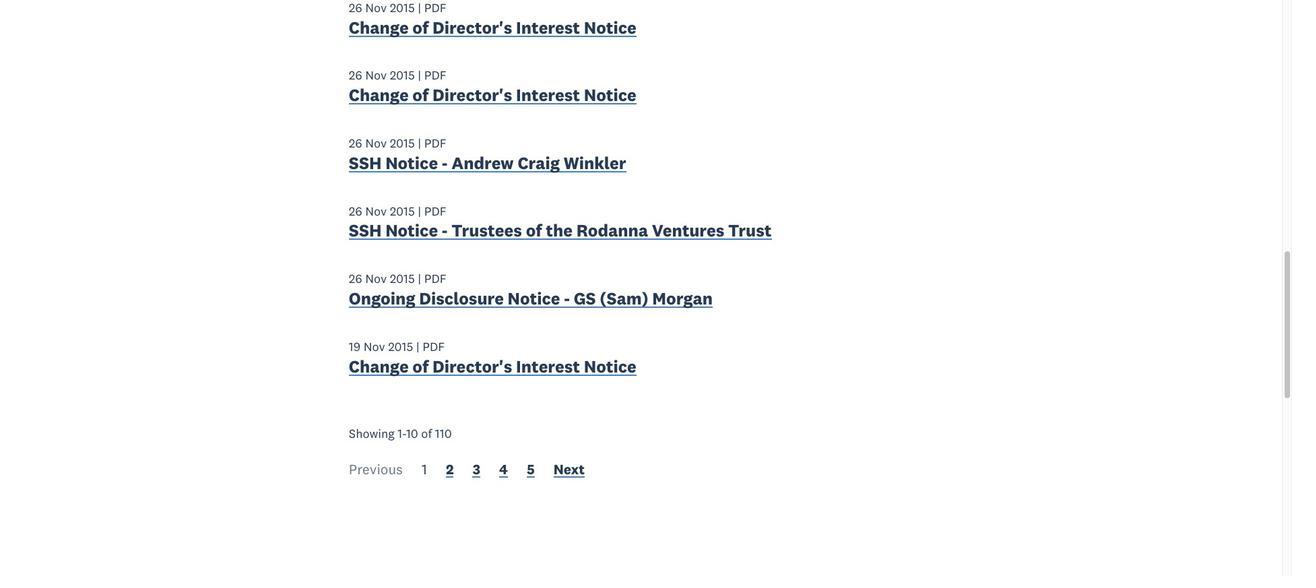 Task type: vqa. For each thing, say whether or not it's contained in the screenshot.
TRIALS
no



Task type: locate. For each thing, give the bounding box(es) containing it.
change for 26 nov 2015 | pdf change of director's interest notice
[[349, 84, 409, 106]]

andrew
[[452, 152, 514, 174]]

interest for 26 nov 2015 | pdf change of director's interest notice
[[516, 84, 580, 106]]

1 director's from the top
[[433, 17, 512, 38]]

0 vertical spatial 1
[[398, 426, 402, 441]]

| inside 26 nov 2015 | pdf ssh notice - andrew craig winkler
[[418, 135, 421, 151]]

2015 inside the "26 nov 2015 | pdf ongoing disclosure notice - gs (sam) morgan"
[[390, 271, 415, 287]]

1 button
[[422, 460, 427, 482]]

2 vertical spatial director's
[[433, 356, 512, 377]]

2015
[[390, 68, 415, 83], [390, 135, 415, 151], [390, 203, 415, 219], [390, 271, 415, 287], [388, 339, 413, 354]]

| for the
[[418, 203, 421, 219]]

110
[[435, 426, 452, 441]]

ssh inside 26 nov 2015 | pdf ssh notice - andrew craig winkler
[[349, 152, 382, 174]]

change of director's interest notice link for 26 nov 2015 | pdf change of director's interest notice
[[349, 84, 637, 109]]

1 vertical spatial change
[[349, 84, 409, 106]]

notice
[[584, 17, 637, 38], [584, 84, 637, 106], [385, 152, 438, 174], [385, 220, 438, 242], [508, 288, 560, 309], [584, 356, 637, 377]]

showing 1 - 10 of 110
[[349, 426, 452, 441]]

ssh inside 26 nov 2015 | pdf ssh notice - trustees of the rodanna ventures trust
[[349, 220, 382, 242]]

pdf inside 26 nov 2015 | pdf ssh notice - trustees of the rodanna ventures trust
[[424, 203, 446, 219]]

previous button
[[349, 460, 403, 482]]

0 vertical spatial ssh
[[349, 152, 382, 174]]

notice inside 26 nov 2015 | pdf ssh notice - andrew craig winkler
[[385, 152, 438, 174]]

3 26 from the top
[[349, 203, 362, 219]]

1 vertical spatial ssh
[[349, 220, 382, 242]]

3 director's from the top
[[433, 356, 512, 377]]

- left gs
[[564, 288, 570, 309]]

1 ssh from the top
[[349, 152, 382, 174]]

- inside 26 nov 2015 | pdf ssh notice - andrew craig winkler
[[442, 152, 448, 174]]

| inside the "26 nov 2015 | pdf ongoing disclosure notice - gs (sam) morgan"
[[418, 271, 421, 287]]

- left andrew
[[442, 152, 448, 174]]

notice inside 19 nov 2015 | pdf change of director's interest notice
[[584, 356, 637, 377]]

2 vertical spatial change of director's interest notice link
[[349, 356, 637, 380]]

1 change from the top
[[349, 17, 409, 38]]

director's inside 19 nov 2015 | pdf change of director's interest notice
[[433, 356, 512, 377]]

26 nov 2015 | pdf ssh notice - andrew craig winkler
[[349, 135, 626, 174]]

1 26 from the top
[[349, 68, 362, 83]]

change of director's interest notice link
[[349, 17, 637, 41], [349, 84, 637, 109], [349, 356, 637, 380]]

26 for ssh notice - andrew craig winkler
[[349, 135, 362, 151]]

3 change from the top
[[349, 356, 409, 377]]

26 inside the "26 nov 2015 | pdf ongoing disclosure notice - gs (sam) morgan"
[[349, 271, 362, 287]]

change
[[349, 17, 409, 38], [349, 84, 409, 106], [349, 356, 409, 377]]

0 vertical spatial change
[[349, 17, 409, 38]]

4 26 from the top
[[349, 271, 362, 287]]

0 vertical spatial change of director's interest notice link
[[349, 17, 637, 41]]

26 for ssh notice - trustees of the rodanna ventures trust
[[349, 203, 362, 219]]

1 vertical spatial director's
[[433, 84, 512, 106]]

1 horizontal spatial 1
[[422, 460, 427, 479]]

0 vertical spatial interest
[[516, 17, 580, 38]]

2 change of director's interest notice link from the top
[[349, 84, 637, 109]]

pdf
[[424, 68, 446, 83], [424, 135, 446, 151], [424, 203, 446, 219], [424, 271, 446, 287], [423, 339, 445, 354]]

| inside 19 nov 2015 | pdf change of director's interest notice
[[416, 339, 420, 354]]

rodanna
[[577, 220, 648, 242]]

change of director's interest notice link for 19 nov 2015 | pdf change of director's interest notice
[[349, 356, 637, 380]]

26 nov 2015 | pdf ongoing disclosure notice - gs (sam) morgan
[[349, 271, 713, 309]]

2 ssh from the top
[[349, 220, 382, 242]]

26
[[349, 68, 362, 83], [349, 135, 362, 151], [349, 203, 362, 219], [349, 271, 362, 287]]

26 inside 26 nov 2015 | pdf ssh notice - trustees of the rodanna ventures trust
[[349, 203, 362, 219]]

nov inside 19 nov 2015 | pdf change of director's interest notice
[[364, 339, 385, 354]]

ssh
[[349, 152, 382, 174], [349, 220, 382, 242]]

nov inside 26 nov 2015 | pdf change of director's interest notice
[[365, 68, 387, 83]]

winkler
[[564, 152, 626, 174]]

next button
[[554, 460, 585, 482]]

2015 inside 26 nov 2015 | pdf ssh notice - trustees of the rodanna ventures trust
[[390, 203, 415, 219]]

morgan
[[652, 288, 713, 309]]

3 change of director's interest notice link from the top
[[349, 356, 637, 380]]

1 left 10
[[398, 426, 402, 441]]

trust
[[728, 220, 772, 242]]

26 for change of director's interest notice
[[349, 68, 362, 83]]

nov inside 26 nov 2015 | pdf ssh notice - trustees of the rodanna ventures trust
[[365, 203, 387, 219]]

| inside 26 nov 2015 | pdf ssh notice - trustees of the rodanna ventures trust
[[418, 203, 421, 219]]

interest
[[516, 17, 580, 38], [516, 84, 580, 106], [516, 356, 580, 377]]

1 left 2
[[422, 460, 427, 479]]

- right showing
[[402, 426, 406, 441]]

4 button
[[499, 460, 508, 482]]

nov for (sam)
[[365, 271, 387, 287]]

5
[[527, 460, 535, 479]]

pdf inside 19 nov 2015 | pdf change of director's interest notice
[[423, 339, 445, 354]]

craig
[[518, 152, 560, 174]]

2 vertical spatial change
[[349, 356, 409, 377]]

2 interest from the top
[[516, 84, 580, 106]]

interest inside 26 nov 2015 | pdf change of director's interest notice
[[516, 84, 580, 106]]

2 director's from the top
[[433, 84, 512, 106]]

1 vertical spatial change of director's interest notice link
[[349, 84, 637, 109]]

1 vertical spatial 1
[[422, 460, 427, 479]]

director's inside 26 nov 2015 | pdf change of director's interest notice
[[433, 84, 512, 106]]

-
[[442, 152, 448, 174], [442, 220, 448, 242], [564, 288, 570, 309], [402, 426, 406, 441]]

0 vertical spatial director's
[[433, 17, 512, 38]]

26 inside 26 nov 2015 | pdf ssh notice - andrew craig winkler
[[349, 135, 362, 151]]

|
[[418, 68, 421, 83], [418, 135, 421, 151], [418, 203, 421, 219], [418, 271, 421, 287], [416, 339, 420, 354]]

2 vertical spatial interest
[[516, 356, 580, 377]]

19 nov 2015 | pdf change of director's interest notice
[[349, 339, 637, 377]]

nov inside the "26 nov 2015 | pdf ongoing disclosure notice - gs (sam) morgan"
[[365, 271, 387, 287]]

of
[[413, 17, 429, 38], [413, 84, 429, 106], [526, 220, 542, 242], [413, 356, 429, 377], [421, 426, 432, 441]]

pdf inside the "26 nov 2015 | pdf ongoing disclosure notice - gs (sam) morgan"
[[424, 271, 446, 287]]

1
[[398, 426, 402, 441], [422, 460, 427, 479]]

change inside 19 nov 2015 | pdf change of director's interest notice
[[349, 356, 409, 377]]

2015 inside 26 nov 2015 | pdf ssh notice - andrew craig winkler
[[390, 135, 415, 151]]

1 vertical spatial interest
[[516, 84, 580, 106]]

director's
[[433, 17, 512, 38], [433, 84, 512, 106], [433, 356, 512, 377]]

- left trustees
[[442, 220, 448, 242]]

change inside 26 nov 2015 | pdf change of director's interest notice
[[349, 84, 409, 106]]

interest inside 19 nov 2015 | pdf change of director's interest notice
[[516, 356, 580, 377]]

2 26 from the top
[[349, 135, 362, 151]]

3 interest from the top
[[516, 356, 580, 377]]

2015 for the
[[390, 203, 415, 219]]

nov
[[365, 68, 387, 83], [365, 135, 387, 151], [365, 203, 387, 219], [365, 271, 387, 287], [364, 339, 385, 354]]

26 inside 26 nov 2015 | pdf change of director's interest notice
[[349, 68, 362, 83]]

nov inside 26 nov 2015 | pdf ssh notice - andrew craig winkler
[[365, 135, 387, 151]]

gs
[[574, 288, 596, 309]]

pdf inside 26 nov 2015 | pdf ssh notice - andrew craig winkler
[[424, 135, 446, 151]]

2 change from the top
[[349, 84, 409, 106]]



Task type: describe. For each thing, give the bounding box(es) containing it.
ssh notice - trustees of the rodanna ventures trust link
[[349, 220, 772, 245]]

5 button
[[527, 460, 535, 482]]

2 button
[[446, 460, 454, 482]]

interest for 19 nov 2015 | pdf change of director's interest notice
[[516, 356, 580, 377]]

3
[[473, 460, 480, 479]]

pdf for the
[[424, 203, 446, 219]]

ssh for ssh notice - andrew craig winkler
[[349, 152, 382, 174]]

| for (sam)
[[418, 271, 421, 287]]

change of director's interest notice
[[349, 17, 637, 38]]

(sam)
[[600, 288, 649, 309]]

previous
[[349, 460, 403, 479]]

19
[[349, 339, 361, 354]]

| inside 26 nov 2015 | pdf change of director's interest notice
[[418, 68, 421, 83]]

2
[[446, 460, 454, 479]]

director's inside change of director's interest notice link
[[433, 17, 512, 38]]

2015 inside 19 nov 2015 | pdf change of director's interest notice
[[388, 339, 413, 354]]

of inside 26 nov 2015 | pdf ssh notice - trustees of the rodanna ventures trust
[[526, 220, 542, 242]]

0 horizontal spatial 1
[[398, 426, 402, 441]]

2015 for winkler
[[390, 135, 415, 151]]

notice inside 26 nov 2015 | pdf ssh notice - trustees of the rodanna ventures trust
[[385, 220, 438, 242]]

ventures
[[652, 220, 725, 242]]

26 for ongoing disclosure notice - gs (sam) morgan
[[349, 271, 362, 287]]

pdf for (sam)
[[424, 271, 446, 287]]

1 change of director's interest notice link from the top
[[349, 17, 637, 41]]

3 button
[[473, 460, 480, 482]]

director's for 26 nov 2015 | pdf change of director's interest notice
[[433, 84, 512, 106]]

showing
[[349, 426, 395, 441]]

pdf for winkler
[[424, 135, 446, 151]]

ongoing disclosure notice - gs (sam) morgan link
[[349, 288, 713, 312]]

nov for winkler
[[365, 135, 387, 151]]

nov for the
[[365, 203, 387, 219]]

2015 inside 26 nov 2015 | pdf change of director's interest notice
[[390, 68, 415, 83]]

ssh notice - andrew craig winkler link
[[349, 152, 626, 177]]

change for 19 nov 2015 | pdf change of director's interest notice
[[349, 356, 409, 377]]

of inside 26 nov 2015 | pdf change of director's interest notice
[[413, 84, 429, 106]]

trustees
[[452, 220, 522, 242]]

1 interest from the top
[[516, 17, 580, 38]]

of inside 19 nov 2015 | pdf change of director's interest notice
[[413, 356, 429, 377]]

- inside the "26 nov 2015 | pdf ongoing disclosure notice - gs (sam) morgan"
[[564, 288, 570, 309]]

the
[[546, 220, 573, 242]]

notice inside the "26 nov 2015 | pdf ongoing disclosure notice - gs (sam) morgan"
[[508, 288, 560, 309]]

26 nov 2015 | pdf ssh notice - trustees of the rodanna ventures trust
[[349, 203, 772, 242]]

ongoing
[[349, 288, 415, 309]]

ssh for ssh notice - trustees of the rodanna ventures trust
[[349, 220, 382, 242]]

notice inside 26 nov 2015 | pdf change of director's interest notice
[[584, 84, 637, 106]]

next
[[554, 460, 585, 479]]

- inside 26 nov 2015 | pdf ssh notice - trustees of the rodanna ventures trust
[[442, 220, 448, 242]]

| for winkler
[[418, 135, 421, 151]]

director's for 19 nov 2015 | pdf change of director's interest notice
[[433, 356, 512, 377]]

pdf inside 26 nov 2015 | pdf change of director's interest notice
[[424, 68, 446, 83]]

10
[[406, 426, 418, 441]]

4
[[499, 460, 508, 479]]

disclosure
[[419, 288, 504, 309]]

2015 for (sam)
[[390, 271, 415, 287]]

26 nov 2015 | pdf change of director's interest notice
[[349, 68, 637, 106]]



